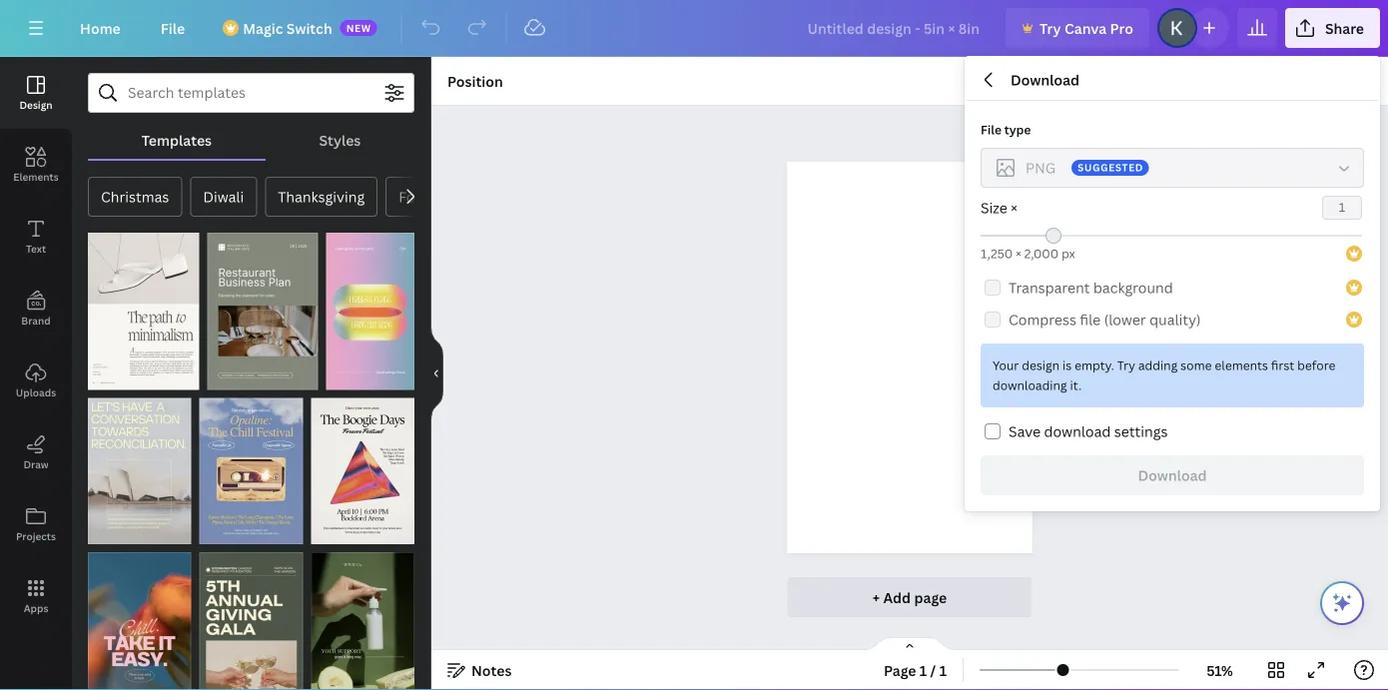 Task type: locate. For each thing, give the bounding box(es) containing it.
15
[[244, 371, 256, 384]]

size ×
[[981, 198, 1018, 217]]

apps button
[[0, 561, 72, 632]]

× right 1,250
[[1016, 245, 1022, 262]]

pro
[[1111, 18, 1134, 37]]

file right home
[[161, 18, 185, 37]]

× right size
[[1011, 198, 1018, 217]]

1 left / on the bottom right
[[920, 661, 927, 680]]

transparent background
[[1009, 278, 1174, 297]]

templates
[[142, 130, 212, 149]]

+ add page button
[[788, 578, 1033, 617]]

Size × text field
[[1324, 197, 1362, 219]]

download button
[[981, 456, 1365, 496]]

position
[[448, 71, 503, 90]]

notes button
[[440, 654, 520, 686]]

design
[[1022, 357, 1060, 374]]

1 vertical spatial file
[[981, 121, 1002, 138]]

compress file (lower quality)
[[1009, 310, 1202, 329]]

0 horizontal spatial download
[[1011, 70, 1080, 89]]

draw
[[23, 458, 49, 471]]

food button
[[386, 177, 446, 217]]

download
[[1045, 422, 1111, 441]]

px
[[1062, 245, 1076, 262]]

download
[[1011, 70, 1080, 89], [1139, 466, 1208, 485]]

1 of 15
[[217, 371, 256, 384]]

magic
[[243, 18, 283, 37]]

background
[[1094, 278, 1174, 297]]

page
[[915, 588, 947, 607]]

first
[[1272, 357, 1295, 374]]

elements
[[13, 170, 59, 183]]

0 vertical spatial download
[[1011, 70, 1080, 89]]

switch
[[287, 18, 332, 37]]

cream black refined luxe elegant article page a4 document group
[[88, 221, 199, 390]]

design
[[19, 98, 53, 111]]

1 vertical spatial download
[[1139, 466, 1208, 485]]

1
[[98, 371, 104, 384], [217, 371, 223, 384], [920, 661, 927, 680], [940, 661, 947, 680]]

of inside cream black refined luxe elegant article page a4 document group
[[107, 371, 121, 384]]

uploads
[[16, 386, 56, 399]]

1 vertical spatial ×
[[1016, 245, 1022, 262]]

size
[[981, 198, 1008, 217]]

dark green white photocentric neutral clean beauty brands sustainable beauty your story group
[[311, 540, 415, 690]]

share button
[[1286, 8, 1381, 48]]

hide image
[[431, 326, 444, 422]]

position button
[[440, 65, 511, 97]]

file inside dropdown button
[[161, 18, 185, 37]]

your
[[993, 357, 1019, 374]]

+
[[873, 588, 880, 607]]

of for 2
[[107, 371, 121, 384]]

save download settings
[[1009, 422, 1168, 441]]

design button
[[0, 57, 72, 129]]

magic switch
[[243, 18, 332, 37]]

file for file
[[161, 18, 185, 37]]

1 horizontal spatial try
[[1118, 357, 1136, 374]]

before
[[1298, 357, 1336, 374]]

0 horizontal spatial file
[[161, 18, 185, 37]]

your design is empty. try adding some elements first before downloading it.
[[993, 357, 1336, 394]]

canva
[[1065, 18, 1107, 37]]

diwali button
[[190, 177, 257, 217]]

0 vertical spatial ×
[[1011, 198, 1018, 217]]

2,000
[[1025, 245, 1059, 262]]

of left 15
[[226, 371, 241, 384]]

save
[[1009, 422, 1041, 441]]

download down settings
[[1139, 466, 1208, 485]]

0 horizontal spatial try
[[1040, 18, 1062, 37]]

file
[[161, 18, 185, 37], [981, 121, 1002, 138]]

file for file type
[[981, 121, 1002, 138]]

1,250
[[981, 245, 1013, 262]]

food
[[399, 187, 433, 206]]

1 vertical spatial try
[[1118, 357, 1136, 374]]

×
[[1011, 198, 1018, 217], [1016, 245, 1022, 262]]

0 vertical spatial file
[[161, 18, 185, 37]]

+ add page
[[873, 588, 947, 607]]

page
[[884, 661, 917, 680]]

0 vertical spatial try
[[1040, 18, 1062, 37]]

try left adding on the right of the page
[[1118, 357, 1136, 374]]

1 left 2
[[98, 371, 104, 384]]

denim blue scarlet pink experimental type anxiety-calming motivational phone wallpaper group
[[88, 540, 192, 690]]

51% button
[[1188, 654, 1253, 686]]

file left type
[[981, 121, 1002, 138]]

0 horizontal spatial of
[[107, 371, 121, 384]]

styles
[[319, 130, 361, 149]]

1 horizontal spatial file
[[981, 121, 1002, 138]]

1 horizontal spatial download
[[1139, 466, 1208, 485]]

try left 'canva'
[[1040, 18, 1062, 37]]

of
[[107, 371, 121, 384], [226, 371, 241, 384]]

quality)
[[1150, 310, 1202, 329]]

christmas button
[[88, 177, 182, 217]]

download up type
[[1011, 70, 1080, 89]]

try inside button
[[1040, 18, 1062, 37]]

add
[[884, 588, 911, 607]]

compress file (lower quality) link
[[981, 304, 1365, 336]]

1 inside restaurant business plan in green white minimal corporate style "group"
[[217, 371, 223, 384]]

christmas
[[101, 187, 169, 206]]

1 of 2
[[98, 371, 131, 384]]

2 of from the left
[[226, 371, 241, 384]]

1 left 15
[[217, 371, 223, 384]]

1 inside cream black refined luxe elegant article page a4 document group
[[98, 371, 104, 384]]

try
[[1040, 18, 1062, 37], [1118, 357, 1136, 374]]

of left 2
[[107, 371, 121, 384]]

1 of from the left
[[107, 371, 121, 384]]

share
[[1326, 18, 1365, 37]]

charity gala your story in dark green light yellow classy minimalist style group
[[199, 540, 303, 690]]

of inside restaurant business plan in green white minimal corporate style "group"
[[226, 371, 241, 384]]

1 horizontal spatial of
[[226, 371, 241, 384]]



Task type: vqa. For each thing, say whether or not it's contained in the screenshot.
Download to the top
yes



Task type: describe. For each thing, give the bounding box(es) containing it.
1 right / on the bottom right
[[940, 661, 947, 680]]

new
[[346, 21, 371, 34]]

show pages image
[[862, 636, 958, 652]]

thanksgiving button
[[265, 177, 378, 217]]

transparent
[[1009, 278, 1091, 297]]

Design title text field
[[792, 8, 998, 48]]

home link
[[64, 8, 137, 48]]

try canva pro
[[1040, 18, 1134, 37]]

sky blue gold white 80s aesthetic music portrait trending portrait poster image
[[199, 398, 303, 544]]

page 1 / 1
[[884, 661, 947, 680]]

downloading
[[993, 377, 1068, 394]]

1,250 × 2,000 px
[[981, 245, 1076, 262]]

apps
[[24, 602, 48, 615]]

type
[[1005, 121, 1032, 138]]

of for 15
[[226, 371, 241, 384]]

text button
[[0, 201, 72, 273]]

draw button
[[0, 417, 72, 489]]

brand button
[[0, 273, 72, 345]]

file
[[1080, 310, 1101, 329]]

restaurant business plan in green white minimal corporate style group
[[207, 221, 318, 390]]

styles button
[[266, 121, 415, 159]]

suggested
[[1078, 161, 1144, 174]]

elements
[[1215, 357, 1269, 374]]

it.
[[1071, 377, 1082, 394]]

adding
[[1139, 357, 1178, 374]]

jan 26 cultural appreciation poster in light yellow light blue photocentric style image
[[88, 398, 192, 544]]

main menu bar
[[0, 0, 1389, 57]]

elements button
[[0, 129, 72, 201]]

Search templates search field
[[128, 74, 375, 112]]

settings
[[1115, 422, 1168, 441]]

gold turquoise pink tactile psychedelic peaceful awareness quotes square psychedelic instagram story image
[[326, 233, 415, 390]]

sky blue gold white 80s aesthetic music portrait trending portrait poster group
[[199, 386, 303, 544]]

try canva pro button
[[1006, 8, 1150, 48]]

canva assistant image
[[1331, 592, 1355, 615]]

ivory red pink 80s aesthetic music portrait trending poster image
[[311, 398, 415, 544]]

diwali
[[203, 187, 244, 206]]

transparent background link
[[981, 272, 1365, 304]]

× for 1,250
[[1016, 245, 1022, 262]]

projects
[[16, 530, 56, 543]]

(lower
[[1105, 310, 1147, 329]]

png
[[1026, 158, 1056, 177]]

uploads button
[[0, 345, 72, 417]]

denim blue scarlet pink experimental type anxiety-calming motivational phone wallpaper image
[[88, 552, 192, 690]]

some
[[1181, 357, 1212, 374]]

thanksgiving
[[278, 187, 365, 206]]

is
[[1063, 357, 1072, 374]]

51%
[[1207, 661, 1234, 680]]

gold turquoise pink tactile psychedelic peaceful awareness quotes square psychedelic instagram story group
[[326, 221, 415, 390]]

empty.
[[1075, 357, 1115, 374]]

try inside your design is empty. try adding some elements first before downloading it.
[[1118, 357, 1136, 374]]

2
[[124, 371, 131, 384]]

text
[[26, 242, 46, 255]]

jan 26 cultural appreciation poster in light yellow light blue photocentric style group
[[88, 386, 192, 544]]

× for size
[[1011, 198, 1018, 217]]

brand
[[21, 314, 51, 327]]

file type
[[981, 121, 1032, 138]]

compress
[[1009, 310, 1077, 329]]

file button
[[145, 8, 201, 48]]

/
[[931, 661, 937, 680]]

side panel tab list
[[0, 57, 72, 632]]

notes
[[472, 661, 512, 680]]

File type button
[[981, 148, 1365, 188]]

templates button
[[88, 121, 266, 159]]

home
[[80, 18, 121, 37]]

ivory red pink 80s aesthetic music portrait trending poster group
[[311, 386, 415, 544]]

download inside button
[[1139, 466, 1208, 485]]

projects button
[[0, 489, 72, 561]]



